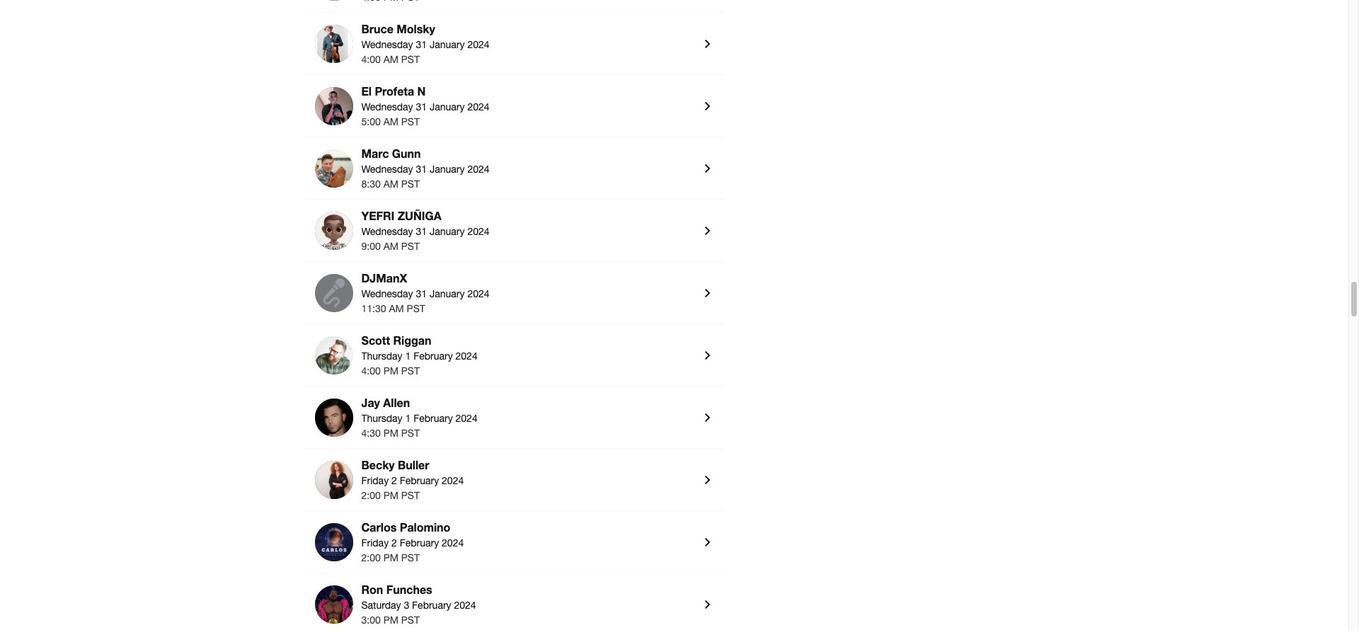Task type: vqa. For each thing, say whether or not it's contained in the screenshot.


Task type: locate. For each thing, give the bounding box(es) containing it.
2 down becky
[[391, 475, 397, 486]]

pst inside 'carlos palomino friday 2 february 2024 2:00 pm pst'
[[401, 552, 420, 563]]

wednesday for marc
[[361, 163, 413, 175]]

31 inside el profeta n wednesday 31 january 2024 5:00 am pst
[[416, 101, 427, 112]]

31 down zuñiga
[[416, 226, 427, 237]]

thursday for scott
[[361, 350, 403, 362]]

pm up the allen
[[383, 365, 398, 377]]

5 january from the top
[[430, 288, 465, 299]]

2 for becky
[[391, 475, 397, 486]]

pm for palomino
[[383, 552, 398, 563]]

2024 inside the bruce molsky wednesday 31 january 2024 4:00 am pst
[[467, 39, 490, 50]]

pst inside el profeta n wednesday 31 january 2024 5:00 am pst
[[401, 116, 420, 127]]

pst up buller
[[401, 428, 420, 439]]

am right 11:30
[[389, 303, 404, 314]]

0 vertical spatial 2
[[391, 475, 397, 486]]

wednesday down yefri
[[361, 226, 413, 237]]

thursday
[[361, 350, 403, 362], [361, 413, 403, 424]]

pst inside scott riggan thursday 1 february 2024 4:00 pm pst
[[401, 365, 420, 377]]

3 31 from the top
[[416, 163, 427, 175]]

31 down n on the left of the page
[[416, 101, 427, 112]]

wednesday inside djmanx wednesday 31 january 2024 11:30 am pst
[[361, 288, 413, 299]]

wednesday down marc
[[361, 163, 413, 175]]

2 2:00 from the top
[[361, 552, 381, 563]]

1 friday from the top
[[361, 475, 389, 486]]

1 pm from the top
[[383, 365, 398, 377]]

thursday inside jay allen thursday 1 february 2024 4:30 pm pst
[[361, 413, 403, 424]]

1 vertical spatial friday
[[361, 537, 389, 549]]

2024 inside scott riggan thursday 1 february 2024 4:00 pm pst
[[456, 350, 478, 362]]

1
[[405, 350, 411, 362], [405, 413, 411, 424]]

thursday inside scott riggan thursday 1 february 2024 4:00 pm pst
[[361, 350, 403, 362]]

pst down zuñiga
[[401, 241, 420, 252]]

wednesday down djmanx
[[361, 288, 413, 299]]

becky
[[361, 458, 395, 471]]

pm down becky
[[383, 490, 398, 501]]

february inside jay allen thursday 1 february 2024 4:30 pm pst
[[414, 413, 453, 424]]

1 2 from the top
[[391, 475, 397, 486]]

pm for funches
[[383, 614, 398, 626]]

pst up "funches"
[[401, 552, 420, 563]]

pst inside yefri zuñiga wednesday 31 january 2024 9:00 am pst
[[401, 241, 420, 252]]

february inside becky buller friday 2 february 2024 2:00 pm pst
[[400, 475, 439, 486]]

2024 inside marc gunn wednesday 31 january 2024 8:30 am pst
[[467, 163, 490, 175]]

2:00 inside 'carlos palomino friday 2 february 2024 2:00 pm pst'
[[361, 552, 381, 563]]

friday inside becky buller friday 2 february 2024 2:00 pm pst
[[361, 475, 389, 486]]

february for funches
[[412, 600, 451, 611]]

9:00
[[361, 241, 381, 252]]

4:00
[[361, 54, 381, 65], [361, 365, 381, 377]]

february right 3
[[412, 600, 451, 611]]

5 31 from the top
[[416, 288, 427, 299]]

2024 for molsky
[[467, 39, 490, 50]]

am inside the bruce molsky wednesday 31 january 2024 4:00 am pst
[[383, 54, 398, 65]]

2:00 down becky
[[361, 490, 381, 501]]

3 january from the top
[[430, 163, 465, 175]]

0 vertical spatial 1
[[405, 350, 411, 362]]

january inside djmanx wednesday 31 january 2024 11:30 am pst
[[430, 288, 465, 299]]

february up buller
[[414, 413, 453, 424]]

marc gunn wednesday 31 january 2024 8:30 am pst
[[361, 146, 490, 190]]

pm
[[383, 365, 398, 377], [383, 428, 398, 439], [383, 490, 398, 501], [383, 552, 398, 563], [383, 614, 398, 626]]

am right 5:00
[[383, 116, 398, 127]]

conciert en vivo image
[[315, 87, 353, 125]]

pst for funches
[[401, 614, 420, 626]]

wednesday
[[361, 39, 413, 50], [361, 101, 413, 112], [361, 163, 413, 175], [361, 226, 413, 237], [361, 288, 413, 299]]

january
[[430, 39, 465, 50], [430, 101, 465, 112], [430, 163, 465, 175], [430, 226, 465, 237], [430, 288, 465, 299]]

am right 8:30
[[383, 178, 398, 190]]

11:30
[[361, 303, 386, 314]]

wednesday inside yefri zuñiga wednesday 31 january 2024 9:00 am pst
[[361, 226, 413, 237]]

pst up gunn in the left of the page
[[401, 116, 420, 127]]

pst inside jay allen thursday 1 february 2024 4:30 pm pst
[[401, 428, 420, 439]]

january up zuñiga
[[430, 163, 465, 175]]

el profeta n wednesday 31 january 2024 5:00 am pst
[[361, 84, 490, 127]]

january inside yefri zuñiga wednesday 31 january 2024 9:00 am pst
[[430, 226, 465, 237]]

wednesday for bruce
[[361, 39, 413, 50]]

friday for carlos
[[361, 537, 389, 549]]

wednesday down bruce
[[361, 39, 413, 50]]

buller
[[398, 458, 429, 471]]

1 inside jay allen thursday 1 february 2024 4:30 pm pst
[[405, 413, 411, 424]]

party house image
[[315, 274, 353, 312]]

february inside ron funches saturday 3 february 2024 3:00 pm pst
[[412, 600, 451, 611]]

2024 for buller
[[442, 475, 464, 486]]

february
[[414, 350, 453, 362], [414, 413, 453, 424], [400, 475, 439, 486], [400, 537, 439, 549], [412, 600, 451, 611]]

31 for zuñiga
[[416, 226, 427, 237]]

2024 inside el profeta n wednesday 31 january 2024 5:00 am pst
[[467, 101, 490, 112]]

rigganators livestream (members only - sign up at the link) image
[[315, 336, 353, 374]]

january for bruce molsky
[[430, 39, 465, 50]]

friday for becky
[[361, 475, 389, 486]]

2024 for gunn
[[467, 163, 490, 175]]

4 pm from the top
[[383, 552, 398, 563]]

january up marc gunn wednesday 31 january 2024 8:30 am pst on the left
[[430, 101, 465, 112]]

1 january from the top
[[430, 39, 465, 50]]

pm inside scott riggan thursday 1 february 2024 4:00 pm pst
[[383, 365, 398, 377]]

2 january from the top
[[430, 101, 465, 112]]

thursday down scott
[[361, 350, 403, 362]]

pm inside ron funches saturday 3 february 2024 3:00 pm pst
[[383, 614, 398, 626]]

pst down 'riggan'
[[401, 365, 420, 377]]

2 31 from the top
[[416, 101, 427, 112]]

wednesday inside marc gunn wednesday 31 january 2024 8:30 am pst
[[361, 163, 413, 175]]

january inside el profeta n wednesday 31 january 2024 5:00 am pst
[[430, 101, 465, 112]]

january for yefri zuñiga
[[430, 226, 465, 237]]

31 for molsky
[[416, 39, 427, 50]]

2 4:00 from the top
[[361, 365, 381, 377]]

friday down carlos
[[361, 537, 389, 549]]

0 vertical spatial thursday
[[361, 350, 403, 362]]

pst down molsky
[[401, 54, 420, 65]]

friday down becky
[[361, 475, 389, 486]]

january for marc gunn
[[430, 163, 465, 175]]

february down palomino
[[400, 537, 439, 549]]

pst inside marc gunn wednesday 31 january 2024 8:30 am pst
[[401, 178, 420, 190]]

pst
[[401, 54, 420, 65], [401, 116, 420, 127], [401, 178, 420, 190], [401, 241, 420, 252], [407, 303, 425, 314], [401, 365, 420, 377], [401, 428, 420, 439], [401, 490, 420, 501], [401, 552, 420, 563], [401, 614, 420, 626]]

31 down molsky
[[416, 39, 427, 50]]

0 vertical spatial 4:00
[[361, 54, 381, 65]]

pst inside becky buller friday 2 february 2024 2:00 pm pst
[[401, 490, 420, 501]]

am inside marc gunn wednesday 31 january 2024 8:30 am pst
[[383, 178, 398, 190]]

2 friday from the top
[[361, 537, 389, 549]]

jay allen - night of hope tour image
[[315, 398, 353, 437]]

2024 inside yefri zuñiga wednesday 31 january 2024 9:00 am pst
[[467, 226, 490, 237]]

2024 for riggan
[[456, 350, 478, 362]]

4:00 down scott
[[361, 365, 381, 377]]

february inside scott riggan thursday 1 february 2024 4:00 pm pst
[[414, 350, 453, 362]]

pst down 3
[[401, 614, 420, 626]]

31 inside yefri zuñiga wednesday 31 january 2024 9:00 am pst
[[416, 226, 427, 237]]

4 31 from the top
[[416, 226, 427, 237]]

31
[[416, 39, 427, 50], [416, 101, 427, 112], [416, 163, 427, 175], [416, 226, 427, 237], [416, 288, 427, 299]]

pm inside 'carlos palomino friday 2 february 2024 2:00 pm pst'
[[383, 552, 398, 563]]

friday
[[361, 475, 389, 486], [361, 537, 389, 549]]

1 4:00 from the top
[[361, 54, 381, 65]]

pst down buller
[[401, 490, 420, 501]]

wednesday for yefri
[[361, 226, 413, 237]]

31 for gunn
[[416, 163, 427, 175]]

funches
[[386, 583, 432, 596]]

wednesday inside the bruce molsky wednesday 31 january 2024 4:00 am pst
[[361, 39, 413, 50]]

pst for palomino
[[401, 552, 420, 563]]

bruce molsky wednesday 31 january 2024 4:00 am pst
[[361, 22, 490, 65]]

1 2:00 from the top
[[361, 490, 381, 501]]

31 down gunn in the left of the page
[[416, 163, 427, 175]]

2:00 for carlos palomino
[[361, 552, 381, 563]]

0 vertical spatial 2:00
[[361, 490, 381, 501]]

pm down saturday on the bottom of page
[[383, 614, 398, 626]]

2 2 from the top
[[391, 537, 397, 549]]

february for riggan
[[414, 350, 453, 362]]

friday inside 'carlos palomino friday 2 february 2024 2:00 pm pst'
[[361, 537, 389, 549]]

2024
[[467, 39, 490, 50], [467, 101, 490, 112], [467, 163, 490, 175], [467, 226, 490, 237], [467, 288, 490, 299], [456, 350, 478, 362], [456, 413, 478, 424], [442, 475, 464, 486], [442, 537, 464, 549], [454, 600, 476, 611]]

am
[[383, 54, 398, 65], [383, 116, 398, 127], [383, 178, 398, 190], [383, 241, 398, 252], [389, 303, 404, 314]]

2:00 inside becky buller friday 2 february 2024 2:00 pm pst
[[361, 490, 381, 501]]

3 pm from the top
[[383, 490, 398, 501]]

pst for zuñiga
[[401, 241, 420, 252]]

february for allen
[[414, 413, 453, 424]]

2:00 up ron
[[361, 552, 381, 563]]

4:00 inside the bruce molsky wednesday 31 january 2024 4:00 am pst
[[361, 54, 381, 65]]

hello from the magic tavern image
[[315, 585, 353, 624]]

31 inside marc gunn wednesday 31 january 2024 8:30 am pst
[[416, 163, 427, 175]]

2 pm from the top
[[383, 428, 398, 439]]

2024 inside ron funches saturday 3 february 2024 3:00 pm pst
[[454, 600, 476, 611]]

am inside el profeta n wednesday 31 january 2024 5:00 am pst
[[383, 116, 398, 127]]

1 vertical spatial 1
[[405, 413, 411, 424]]

2 1 from the top
[[405, 413, 411, 424]]

pst inside the bruce molsky wednesday 31 january 2024 4:00 am pst
[[401, 54, 420, 65]]

2024 inside becky buller friday 2 february 2024 2:00 pm pst
[[442, 475, 464, 486]]

2 inside 'carlos palomino friday 2 february 2024 2:00 pm pst'
[[391, 537, 397, 549]]

1 vertical spatial 2
[[391, 537, 397, 549]]

5 pm from the top
[[383, 614, 398, 626]]

pst up 'riggan'
[[407, 303, 425, 314]]

1 1 from the top
[[405, 350, 411, 362]]

pm down carlos
[[383, 552, 398, 563]]

4 january from the top
[[430, 226, 465, 237]]

0 vertical spatial friday
[[361, 475, 389, 486]]

pst inside djmanx wednesday 31 january 2024 11:30 am pst
[[407, 303, 425, 314]]

pst down gunn in the left of the page
[[401, 178, 420, 190]]

am for marc
[[383, 178, 398, 190]]

4:00 for bruce molsky
[[361, 54, 381, 65]]

february down 'riggan'
[[414, 350, 453, 362]]

3 wednesday from the top
[[361, 163, 413, 175]]

4:00 inside scott riggan thursday 1 february 2024 4:00 pm pst
[[361, 365, 381, 377]]

pst for gunn
[[401, 178, 420, 190]]

pst inside ron funches saturday 3 february 2024 3:00 pm pst
[[401, 614, 420, 626]]

1 down the allen
[[405, 413, 411, 424]]

profeta
[[375, 84, 414, 98]]

am for yefri
[[383, 241, 398, 252]]

4:00 for scott riggan
[[361, 365, 381, 377]]

2 wednesday from the top
[[361, 101, 413, 112]]

1 vertical spatial thursday
[[361, 413, 403, 424]]

pm right 4:30
[[383, 428, 398, 439]]

2 inside becky buller friday 2 february 2024 2:00 pm pst
[[391, 475, 397, 486]]

1 vertical spatial 4:00
[[361, 365, 381, 377]]

1 31 from the top
[[416, 39, 427, 50]]

1 wednesday from the top
[[361, 39, 413, 50]]

thursday up 4:30
[[361, 413, 403, 424]]

5 wednesday from the top
[[361, 288, 413, 299]]

31 up 'riggan'
[[416, 288, 427, 299]]

am inside yefri zuñiga wednesday 31 january 2024 9:00 am pst
[[383, 241, 398, 252]]

4 wednesday from the top
[[361, 226, 413, 237]]

2 down carlos
[[391, 537, 397, 549]]

wednesday down profeta
[[361, 101, 413, 112]]

2024 inside jay allen thursday 1 february 2024 4:30 pm pst
[[456, 413, 478, 424]]

pm inside becky buller friday 2 february 2024 2:00 pm pst
[[383, 490, 398, 501]]

january inside marc gunn wednesday 31 january 2024 8:30 am pst
[[430, 163, 465, 175]]

january inside the bruce molsky wednesday 31 january 2024 4:00 am pst
[[430, 39, 465, 50]]

1 vertical spatial 2:00
[[361, 552, 381, 563]]

4:00 down bruce
[[361, 54, 381, 65]]

1 thursday from the top
[[361, 350, 403, 362]]

zuñiga
[[398, 209, 441, 222]]

am right 9:00
[[383, 241, 398, 252]]

2024 for funches
[[454, 600, 476, 611]]

2024 inside 'carlos palomino friday 2 february 2024 2:00 pm pst'
[[442, 537, 464, 549]]

yefri zuñiga wednesday 31 january 2024 9:00 am pst
[[361, 209, 490, 252]]

pm inside jay allen thursday 1 february 2024 4:30 pm pst
[[383, 428, 398, 439]]

2
[[391, 475, 397, 486], [391, 537, 397, 549]]

allen
[[383, 396, 410, 409]]

january down molsky
[[430, 39, 465, 50]]

1 down 'riggan'
[[405, 350, 411, 362]]

djmanx
[[361, 271, 407, 285]]

pst for riggan
[[401, 365, 420, 377]]

february down buller
[[400, 475, 439, 486]]

february inside 'carlos palomino friday 2 february 2024 2:00 pm pst'
[[400, 537, 439, 549]]

am up profeta
[[383, 54, 398, 65]]

january up 'riggan'
[[430, 288, 465, 299]]

1 inside scott riggan thursday 1 february 2024 4:00 pm pst
[[405, 350, 411, 362]]

january down zuñiga
[[430, 226, 465, 237]]

2:00
[[361, 490, 381, 501], [361, 552, 381, 563]]

2 thursday from the top
[[361, 413, 403, 424]]

31 inside the bruce molsky wednesday 31 january 2024 4:00 am pst
[[416, 39, 427, 50]]

ron
[[361, 583, 383, 596]]

2024 for palomino
[[442, 537, 464, 549]]



Task type: describe. For each thing, give the bounding box(es) containing it.
2 for carlos
[[391, 537, 397, 549]]

la brújula del edm image
[[315, 523, 353, 561]]

pst for allen
[[401, 428, 420, 439]]

gunn
[[392, 146, 421, 160]]

pm for riggan
[[383, 365, 398, 377]]

february for palomino
[[400, 537, 439, 549]]

2024 inside djmanx wednesday 31 january 2024 11:30 am pst
[[467, 288, 490, 299]]

carlos palomino friday 2 february 2024 2:00 pm pst
[[361, 520, 464, 563]]

saturday
[[361, 600, 401, 611]]

scott
[[361, 333, 390, 347]]

3:00
[[361, 614, 381, 626]]

am inside djmanx wednesday 31 january 2024 11:30 am pst
[[389, 303, 404, 314]]

pst for buller
[[401, 490, 420, 501]]

carlos
[[361, 520, 397, 534]]

am for bruce
[[383, 54, 398, 65]]

31 inside djmanx wednesday 31 january 2024 11:30 am pst
[[416, 288, 427, 299]]

jay allen thursday 1 february 2024 4:30 pm pst
[[361, 396, 478, 439]]

n
[[417, 84, 426, 98]]

djmanx wednesday 31 january 2024 11:30 am pst
[[361, 271, 490, 314]]

coffee with kickstarter image
[[315, 149, 353, 188]]

3
[[404, 600, 409, 611]]

5:00
[[361, 116, 381, 127]]

wednesday inside el profeta n wednesday 31 january 2024 5:00 am pst
[[361, 101, 413, 112]]

ron funches saturday 3 february 2024 3:00 pm pst
[[361, 583, 476, 626]]

8:30
[[361, 178, 381, 190]]

old time fiddle wkshop ~ online 4 wed. evenings 1/31, 2/7, 2/14, & 2/21 caffè lena school of music image
[[315, 25, 353, 63]]

february for buller
[[400, 475, 439, 486]]

yefri
[[361, 209, 395, 222]]

2024 for allen
[[456, 413, 478, 424]]

pm for buller
[[383, 490, 398, 501]]

el
[[361, 84, 372, 98]]

2:00 for becky buller
[[361, 490, 381, 501]]

palomino
[[400, 520, 450, 534]]

1 for riggan
[[405, 350, 411, 362]]

marc
[[361, 146, 389, 160]]

2024 for zuñiga
[[467, 226, 490, 237]]

pm for allen
[[383, 428, 398, 439]]

thursday for jay
[[361, 413, 403, 424]]

4:30
[[361, 428, 381, 439]]

molsky
[[397, 22, 435, 35]]

rnb | becky buller band | vir 5:00 pm image
[[315, 461, 353, 499]]

jay
[[361, 396, 380, 409]]

1 for allen
[[405, 413, 411, 424]]

scott riggan thursday 1 february 2024 4:00 pm pst
[[361, 333, 478, 377]]

yefri zuñiga image
[[315, 212, 353, 250]]

becky buller friday 2 february 2024 2:00 pm pst
[[361, 458, 464, 501]]

pst for molsky
[[401, 54, 420, 65]]

bruce
[[361, 22, 393, 35]]

riggan
[[393, 333, 431, 347]]



